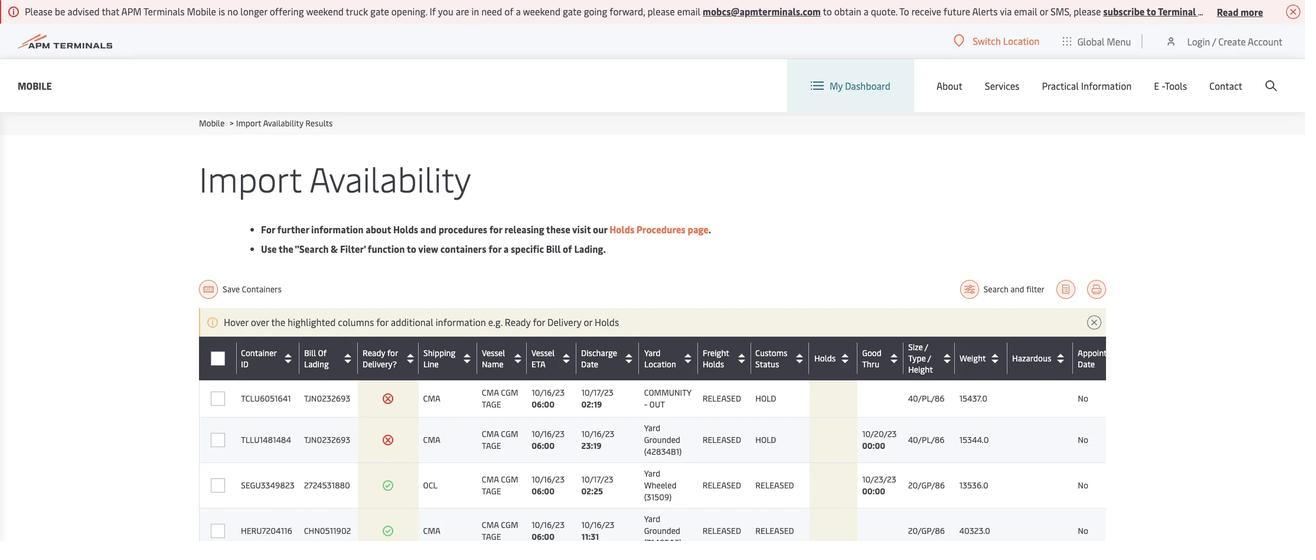 Task type: describe. For each thing, give the bounding box(es) containing it.
yard wheeled (31509)
[[644, 468, 677, 503]]

2 horizontal spatial to
[[1147, 5, 1157, 18]]

>
[[230, 118, 234, 129]]

are
[[456, 5, 469, 18]]

02:25
[[582, 486, 603, 497]]

contact
[[1210, 79, 1243, 92]]

10/23/23 00:00
[[863, 474, 897, 497]]

view
[[418, 242, 438, 255]]

1 horizontal spatial or
[[1040, 5, 1049, 18]]

shipping line button for first bill of lading button
[[423, 347, 474, 370]]

hold for community - out
[[756, 393, 777, 404]]

highlighted
[[288, 315, 336, 328]]

0 vertical spatial information
[[311, 223, 364, 236]]

customs status button for 'freight holds' button associated with yard location button corresponding to shipping line 'button' related to first bill of lading button
[[756, 347, 807, 370]]

more
[[1241, 5, 1264, 18]]

06:00 for 10/17/23 02:25
[[532, 486, 555, 497]]

20/gp/86 for 13536.0
[[908, 480, 945, 491]]

(31405a2)
[[644, 537, 682, 541]]

practical
[[1042, 79, 1079, 92]]

23:19
[[582, 440, 602, 451]]

community - out
[[644, 387, 692, 410]]

appointment for weight button corresponding to yard location button for first bill of lading button from right shipping line 'button' hazardous button
[[1078, 347, 1127, 358]]

search and filter
[[984, 284, 1045, 295]]

mobile > import availability results
[[199, 118, 333, 129]]

- for out
[[644, 399, 648, 410]]

lading.
[[575, 242, 606, 255]]

10/16/23 06:00 for 23:19
[[532, 428, 565, 451]]

1 horizontal spatial information
[[436, 315, 486, 328]]

hold for yard grounded (42834b1)
[[756, 434, 777, 445]]

not ready image
[[382, 393, 394, 405]]

1 horizontal spatial to
[[823, 5, 832, 18]]

offering
[[270, 5, 304, 18]]

no
[[227, 5, 238, 18]]

tclu6051641
[[241, 393, 291, 404]]

appointment date for weight button corresponding to yard location button for first bill of lading button from right shipping line 'button' hazardous button
[[1078, 347, 1127, 370]]

vessel eta button for first bill of lading button from right shipping line 'button'
[[532, 347, 574, 370]]

cgm for 10/17/23 02:25
[[501, 474, 518, 485]]

10/16/23 23:19
[[582, 428, 615, 451]]

bill of lading for first bill of lading button from right
[[304, 347, 329, 370]]

status for 'freight holds' button for yard location button for first bill of lading button from right shipping line 'button'
[[756, 358, 780, 370]]

filter'
[[340, 242, 366, 255]]

0 horizontal spatial availability
[[263, 118, 304, 129]]

subscribe to terminal alerts link
[[1104, 5, 1225, 18]]

subscribe
[[1104, 5, 1145, 18]]

good thru for shipping line 'button' related to first bill of lading button
[[863, 347, 882, 370]]

2 bill of lading button from the left
[[304, 347, 355, 370]]

delivery
[[548, 315, 582, 328]]

20/gp/86 for 40323.0
[[908, 525, 945, 536]]

freight holds button for yard location button corresponding to shipping line 'button' related to first bill of lading button
[[703, 347, 748, 370]]

login / create account
[[1188, 35, 1283, 48]]

06:00 for 10/16/23 23:19
[[532, 440, 555, 451]]

size / type / height for size / type / height button related to weight button for yard location button corresponding to shipping line 'button' related to first bill of lading button
[[908, 341, 933, 375]]

read more
[[1218, 5, 1264, 18]]

for further information about holds and procedures for releasing these visit our holds procedures page .
[[261, 223, 711, 236]]

ready for shipping line 'button' related to first bill of lading button
[[363, 347, 385, 358]]

15437.0
[[960, 393, 988, 404]]

if
[[430, 5, 436, 18]]

0 vertical spatial mobile link
[[18, 78, 52, 93]]

bill for shipping line 'button' related to first bill of lading button
[[304, 347, 316, 358]]

10/16/23 06:00 for 02:19
[[532, 387, 565, 410]]

container id for first bill of lading button
[[241, 347, 277, 370]]

shipping for shipping line 'button' related to first bill of lading button
[[423, 347, 455, 358]]

shipping line for first bill of lading button from right shipping line 'button'
[[424, 347, 456, 370]]

40/pl/86 for 15344.0
[[908, 434, 945, 445]]

0 vertical spatial the
[[279, 242, 294, 255]]

delivery? for ready for delivery? button related to first bill of lading button from right shipping line 'button'
[[363, 358, 397, 370]]

&
[[331, 242, 338, 255]]

0 horizontal spatial to
[[407, 242, 417, 255]]

no for 13536.0
[[1078, 480, 1089, 491]]

discharge for vessel eta button for first bill of lading button from right shipping line 'button' discharge date button
[[581, 347, 618, 358]]

opening.
[[392, 5, 428, 18]]

bill for first bill of lading button from right shipping line 'button'
[[304, 347, 316, 358]]

customs status for yard location button corresponding to shipping line 'button' related to first bill of lading button
[[756, 347, 788, 370]]

good thru button for size / type / height button related to weight button for yard location button corresponding to shipping line 'button' related to first bill of lading button's holds button
[[863, 347, 901, 370]]

dashboard
[[845, 79, 891, 92]]

freight holds button for yard location button for first bill of lading button from right shipping line 'button'
[[703, 347, 749, 370]]

you
[[438, 5, 454, 18]]

good for good thru button corresponding to size / type / height button related to weight button for yard location button corresponding to shipping line 'button' related to first bill of lading button's holds button
[[863, 347, 882, 358]]

0 vertical spatial .
[[1225, 5, 1227, 18]]

location for size / type / height button related to weight button for yard location button corresponding to shipping line 'button' related to first bill of lading button's holds button
[[644, 358, 676, 370]]

yard location for yard location button corresponding to shipping line 'button' related to first bill of lading button
[[644, 347, 676, 370]]

about
[[937, 79, 963, 92]]

1 gate from the left
[[371, 5, 389, 18]]

login / create account link
[[1166, 24, 1283, 58]]

10/17/23 02:19
[[582, 387, 614, 410]]

search and filter button
[[960, 280, 1045, 299]]

thru for holds button for weight button corresponding to yard location button for first bill of lading button from right shipping line 'button''s size / type / height button
[[863, 358, 880, 370]]

id for first bill of lading button
[[241, 358, 249, 370]]

forward,
[[610, 5, 645, 18]]

read
[[1218, 5, 1239, 18]]

account
[[1248, 35, 1283, 48]]

good for good thru button corresponding to holds button for weight button corresponding to yard location button for first bill of lading button from right shipping line 'button''s size / type / height button
[[863, 347, 882, 358]]

40/pl/86 for 15437.0
[[908, 393, 945, 404]]

filter
[[1027, 284, 1045, 295]]

no for 15344.0
[[1078, 434, 1089, 445]]

1 weekend from the left
[[306, 5, 344, 18]]

receive
[[912, 5, 942, 18]]

vessel name button for vessel eta button corresponding to shipping line 'button' related to first bill of lading button
[[482, 347, 524, 370]]

create
[[1219, 35, 1246, 48]]

search
[[984, 284, 1009, 295]]

please be advised that apm terminals mobile is no longer offering weekend truck gate opening. if you are in need of a weekend gate going forward, please email mobcs@apmterminals.com to obtain a quote. to receive future alerts via email or sms, please subscribe to terminal alerts .
[[25, 5, 1227, 18]]

procedures
[[439, 223, 487, 236]]

2 alerts from the left
[[1198, 5, 1225, 18]]

contact button
[[1210, 59, 1243, 112]]

mobcs@apmterminals.com
[[703, 5, 821, 18]]

size for weight button corresponding to yard location button for first bill of lading button from right shipping line 'button'
[[909, 342, 923, 353]]

grounded for (42834b1)
[[644, 434, 681, 445]]

login
[[1188, 35, 1211, 48]]

10/17/23 02:25
[[582, 474, 614, 497]]

about button
[[937, 59, 963, 112]]

size / type / height button for weight button for yard location button corresponding to shipping line 'button' related to first bill of lading button
[[908, 341, 952, 375]]

information
[[1082, 79, 1132, 92]]

06:00 for 10/17/23 02:19
[[532, 399, 555, 410]]

02:19
[[582, 399, 602, 410]]

good thru button for holds button for weight button corresponding to yard location button for first bill of lading button from right shipping line 'button''s size / type / height button
[[863, 347, 901, 370]]

customs for 'freight holds' button for yard location button for first bill of lading button from right shipping line 'button'
[[756, 347, 788, 358]]

my dashboard button
[[811, 59, 891, 112]]

2 gate from the left
[[563, 5, 582, 18]]

of for first bill of lading button
[[318, 347, 327, 358]]

weight button for yard location button for first bill of lading button from right shipping line 'button'
[[960, 349, 1005, 368]]

be
[[55, 5, 65, 18]]

and inside search and filter button
[[1011, 284, 1025, 295]]

released for yard wheeled (31509)
[[703, 480, 741, 491]]

4 tage from the top
[[482, 531, 501, 541]]

cgm for 10/16/23 23:19
[[501, 428, 518, 440]]

delivery? for ready for delivery? button for shipping line 'button' related to first bill of lading button
[[363, 358, 397, 370]]

name for vessel eta button corresponding to shipping line 'button' related to first bill of lading button's vessel name button
[[482, 358, 504, 370]]

apm
[[121, 5, 142, 18]]

global
[[1078, 35, 1105, 48]]

future
[[944, 5, 971, 18]]

customs status button for 'freight holds' button for yard location button for first bill of lading button from right shipping line 'button'
[[756, 347, 806, 370]]

my dashboard
[[830, 79, 891, 92]]

size for weight button for yard location button corresponding to shipping line 'button' related to first bill of lading button
[[908, 341, 923, 353]]

hover over the highlighted columns for additional information e.g. ready for delivery or holds
[[224, 315, 619, 328]]

longer
[[241, 5, 267, 18]]

save
[[223, 284, 240, 295]]

holds procedures page link
[[610, 223, 709, 236]]

out
[[650, 399, 665, 410]]

1 vertical spatial availability
[[309, 155, 471, 201]]

vessel eta for first bill of lading button from right shipping line 'button'
[[532, 347, 555, 370]]

practical information button
[[1042, 59, 1132, 112]]

advised
[[67, 5, 100, 18]]

13536.0
[[960, 480, 989, 491]]

ocl
[[423, 480, 438, 491]]

10/17/23 for 02:25
[[582, 474, 614, 485]]

import availability
[[199, 155, 471, 201]]

procedures
[[637, 223, 686, 236]]

yard location button for first bill of lading button from right shipping line 'button'
[[645, 347, 695, 370]]

10/23/23
[[863, 474, 897, 485]]

about
[[366, 223, 391, 236]]

visit
[[572, 223, 591, 236]]

1 email from the left
[[678, 5, 701, 18]]

my
[[830, 79, 843, 92]]

1 please from the left
[[648, 5, 675, 18]]

ready for first bill of lading button from right shipping line 'button'
[[363, 347, 385, 358]]

vessel name for vessel eta button corresponding to shipping line 'button' related to first bill of lading button's vessel name button
[[482, 347, 505, 370]]

10/17/23 for 02:19
[[582, 387, 614, 398]]

not ready image
[[382, 434, 394, 446]]

e.g.
[[488, 315, 503, 328]]

customs status for yard location button for first bill of lading button from right shipping line 'button'
[[756, 347, 788, 370]]

close image
[[1088, 315, 1102, 330]]

1 bill of lading button from the left
[[304, 347, 355, 370]]

hazardous button for weight button corresponding to yard location button for first bill of lading button from right shipping line 'button'
[[1013, 349, 1071, 368]]

switch location
[[973, 34, 1040, 47]]

vessel eta button for shipping line 'button' related to first bill of lading button
[[532, 347, 574, 370]]

e
[[1155, 79, 1160, 92]]

services button
[[985, 59, 1020, 112]]

eta for shipping line 'button' related to first bill of lading button
[[532, 358, 546, 370]]

chn0511902
[[304, 525, 351, 536]]

community
[[644, 387, 692, 398]]

yard for (31405a2)
[[644, 513, 661, 525]]

released for yard grounded (31405a2)
[[703, 525, 741, 536]]

containers
[[242, 284, 282, 295]]

for
[[261, 223, 275, 236]]



Task type: vqa. For each thing, say whether or not it's contained in the screenshot.


Task type: locate. For each thing, give the bounding box(es) containing it.
2 yard location from the left
[[645, 347, 676, 370]]

- right e in the right of the page
[[1162, 79, 1165, 92]]

to left obtain
[[823, 5, 832, 18]]

0 horizontal spatial weekend
[[306, 5, 344, 18]]

. right procedures
[[709, 223, 711, 236]]

10/20/23 00:00
[[863, 428, 897, 451]]

tage for 10/17/23 02:25
[[482, 486, 501, 497]]

freight for 'freight holds' button associated with yard location button corresponding to shipping line 'button' related to first bill of lading button
[[703, 347, 729, 358]]

1 type from the left
[[908, 353, 926, 364]]

2 10/16/23 06:00 from the top
[[532, 428, 565, 451]]

1 yard location button from the left
[[644, 347, 695, 370]]

hazardous for weight button corresponding to yard location button for first bill of lading button from right shipping line 'button'
[[1013, 353, 1052, 364]]

shipping line button for first bill of lading button from right
[[424, 347, 474, 370]]

0 vertical spatial 00:00
[[863, 440, 886, 451]]

vessel name button
[[482, 347, 524, 370], [482, 347, 524, 370]]

2 weekend from the left
[[523, 5, 561, 18]]

and left filter
[[1011, 284, 1025, 295]]

cma cgm tage for 23:19
[[482, 428, 518, 451]]

3 10/16/23 06:00 from the top
[[532, 474, 565, 497]]

1 vertical spatial tjn0232693
[[304, 434, 350, 445]]

1 horizontal spatial of
[[563, 242, 572, 255]]

customs
[[756, 347, 788, 358], [756, 347, 788, 358]]

1 vertical spatial information
[[436, 315, 486, 328]]

1 40/pl/86 from the top
[[908, 393, 945, 404]]

1 tage from the top
[[482, 399, 501, 410]]

ready for delivery? button for shipping line 'button' related to first bill of lading button
[[363, 347, 416, 370]]

1 vertical spatial and
[[1011, 284, 1025, 295]]

2 20/gp/86 from the top
[[908, 525, 945, 536]]

2 shipping line from the left
[[424, 347, 456, 370]]

of down the these
[[563, 242, 572, 255]]

discharge date button for vessel eta button for first bill of lading button from right shipping line 'button'
[[581, 347, 636, 370]]

1 vertical spatial 20/gp/86
[[908, 525, 945, 536]]

0 horizontal spatial gate
[[371, 5, 389, 18]]

grounded up (31405a2)
[[644, 525, 681, 536]]

tools
[[1165, 79, 1188, 92]]

2 cgm from the top
[[501, 428, 518, 440]]

use the ''search & filter' function to view containers for a specific bill of lading.
[[261, 242, 606, 255]]

1 no from the top
[[1078, 393, 1089, 404]]

0 vertical spatial 06:00
[[532, 399, 555, 410]]

1 good from the left
[[863, 347, 882, 358]]

2 good thru button from the left
[[863, 347, 901, 370]]

2 weight from the left
[[960, 353, 986, 364]]

2 freight holds button from the left
[[703, 347, 749, 370]]

2 ready for delivery? button from the left
[[363, 347, 416, 370]]

1 vertical spatial of
[[563, 242, 572, 255]]

1 freight from the left
[[703, 347, 729, 358]]

import up for
[[199, 155, 302, 201]]

type
[[908, 353, 926, 364], [909, 353, 926, 364]]

2 horizontal spatial a
[[864, 5, 869, 18]]

going
[[584, 5, 608, 18]]

1 vertical spatial -
[[644, 399, 648, 410]]

1 good thru from the left
[[863, 347, 882, 370]]

1 ready image from the top
[[382, 480, 394, 492]]

lading for first bill of lading button
[[304, 358, 329, 370]]

1 cma cgm tage from the top
[[482, 387, 518, 410]]

tjn0232693
[[304, 393, 350, 404], [304, 434, 350, 445]]

0 horizontal spatial .
[[709, 223, 711, 236]]

1 lading from the left
[[304, 358, 329, 370]]

grounded inside yard grounded (31405a2)
[[644, 525, 681, 536]]

2 40/pl/86 from the top
[[908, 434, 945, 445]]

discharge date for vessel eta button for first bill of lading button from right shipping line 'button'
[[581, 347, 618, 370]]

freight
[[703, 347, 729, 358], [703, 347, 729, 358]]

0 vertical spatial tjn0232693
[[304, 393, 350, 404]]

wheeled
[[644, 480, 677, 491]]

10/16/23 06:00 left 02:19
[[532, 387, 565, 410]]

name for vessel name button related to vessel eta button for first bill of lading button from right shipping line 'button'
[[482, 358, 504, 370]]

container id button for first bill of lading button from right
[[241, 347, 297, 370]]

1 line from the left
[[423, 358, 439, 370]]

to left terminal
[[1147, 5, 1157, 18]]

segu3349823
[[241, 480, 295, 491]]

weight
[[960, 353, 986, 364], [960, 353, 986, 364]]

0 vertical spatial availability
[[263, 118, 304, 129]]

ready for delivery? for first bill of lading button from right
[[363, 347, 398, 370]]

or right delivery
[[584, 315, 593, 328]]

0 vertical spatial grounded
[[644, 434, 681, 445]]

06:00 left '23:19'
[[532, 440, 555, 451]]

and
[[421, 223, 437, 236], [1011, 284, 1025, 295]]

2 line from the left
[[424, 358, 439, 370]]

3 tage from the top
[[482, 486, 501, 497]]

of right need
[[505, 5, 514, 18]]

- inside popup button
[[1162, 79, 1165, 92]]

2 vertical spatial 06:00
[[532, 486, 555, 497]]

need
[[482, 5, 502, 18]]

good thru
[[863, 347, 882, 370], [863, 347, 882, 370]]

4 cgm from the top
[[501, 519, 518, 531]]

import
[[236, 118, 261, 129], [199, 155, 302, 201]]

location
[[1004, 34, 1040, 47], [644, 358, 676, 370], [645, 358, 676, 370]]

10/20/23
[[863, 428, 897, 440]]

good thru for first bill of lading button from right shipping line 'button'
[[863, 347, 882, 370]]

0 horizontal spatial email
[[678, 5, 701, 18]]

save containers
[[223, 284, 290, 295]]

switch
[[973, 34, 1001, 47]]

yard inside yard grounded (31405a2)
[[644, 513, 661, 525]]

20/gp/86 right 10/23/23 00:00
[[908, 480, 945, 491]]

1 vertical spatial import
[[199, 155, 302, 201]]

1 good thru button from the left
[[863, 347, 901, 370]]

1 horizontal spatial -
[[1162, 79, 1165, 92]]

ready image for cma
[[382, 525, 394, 537]]

1 height from the left
[[908, 364, 933, 375]]

weight button for yard location button corresponding to shipping line 'button' related to first bill of lading button
[[960, 349, 1005, 368]]

discharge date button for vessel eta button corresponding to shipping line 'button' related to first bill of lading button
[[582, 347, 637, 370]]

ready image for ocl
[[382, 480, 394, 492]]

2 holds button from the left
[[815, 349, 855, 368]]

1 shipping from the left
[[423, 347, 455, 358]]

0 vertical spatial import
[[236, 118, 261, 129]]

2 height from the left
[[909, 364, 933, 375]]

1 vertical spatial mobile link
[[199, 118, 225, 129]]

line
[[423, 358, 439, 370], [424, 358, 439, 370]]

discharge date
[[582, 347, 618, 370], [581, 347, 618, 370]]

yard for (31509)
[[644, 468, 661, 479]]

line for shipping line 'button' related to first bill of lading button
[[423, 358, 439, 370]]

discharge date button
[[582, 347, 637, 370], [581, 347, 636, 370]]

read more button
[[1218, 4, 1264, 19]]

please
[[25, 5, 52, 18]]

cma cgm tage for 02:19
[[482, 387, 518, 410]]

vessel eta button
[[532, 347, 574, 370], [532, 347, 574, 370]]

container for first bill of lading button
[[241, 347, 277, 358]]

1 vertical spatial or
[[584, 315, 593, 328]]

thru for size / type / height button related to weight button for yard location button corresponding to shipping line 'button' related to first bill of lading button's holds button
[[863, 358, 880, 370]]

2 hazardous from the left
[[1013, 353, 1052, 364]]

1 cgm from the top
[[501, 387, 518, 398]]

mobcs@apmterminals.com link
[[703, 5, 821, 18]]

3 no from the top
[[1078, 480, 1089, 491]]

2 please from the left
[[1074, 5, 1101, 18]]

cma cgm tage for 02:25
[[482, 474, 518, 497]]

None checkbox
[[211, 351, 225, 365], [211, 351, 225, 366], [211, 392, 225, 406], [211, 433, 225, 447], [211, 351, 225, 365], [211, 351, 225, 366], [211, 392, 225, 406], [211, 433, 225, 447]]

discharge
[[582, 347, 618, 358], [581, 347, 618, 358]]

height for shipping line 'button' related to first bill of lading button
[[908, 364, 933, 375]]

container for first bill of lading button from right
[[241, 347, 277, 358]]

no for 15437.0
[[1078, 393, 1089, 404]]

0 horizontal spatial and
[[421, 223, 437, 236]]

hazardous button for weight button for yard location button corresponding to shipping line 'button' related to first bill of lading button
[[1013, 349, 1071, 368]]

1 vertical spatial 10/17/23
[[582, 474, 614, 485]]

0 vertical spatial mobile
[[187, 5, 216, 18]]

10/17/23
[[582, 387, 614, 398], [582, 474, 614, 485]]

0 horizontal spatial alerts
[[973, 5, 998, 18]]

1 horizontal spatial availability
[[309, 155, 471, 201]]

0 horizontal spatial please
[[648, 5, 675, 18]]

1 vertical spatial grounded
[[644, 525, 681, 536]]

00:00 inside 10/20/23 00:00
[[863, 440, 886, 451]]

0 horizontal spatial information
[[311, 223, 364, 236]]

truck
[[346, 5, 368, 18]]

availability left results at the left top of the page
[[263, 118, 304, 129]]

e -tools button
[[1155, 59, 1188, 112]]

results
[[306, 118, 333, 129]]

tjn0232693 for tclu6051641
[[304, 393, 350, 404]]

2 ready for delivery? from the left
[[363, 347, 398, 370]]

1 alerts from the left
[[973, 5, 998, 18]]

yard location button for shipping line 'button' related to first bill of lading button
[[644, 347, 695, 370]]

released for community - out
[[703, 393, 741, 404]]

2 lading from the left
[[304, 358, 329, 370]]

0 vertical spatial or
[[1040, 5, 1049, 18]]

shipping line
[[423, 347, 455, 370], [424, 347, 456, 370]]

tage for 10/17/23 02:19
[[482, 399, 501, 410]]

in
[[472, 5, 479, 18]]

1 horizontal spatial email
[[1015, 5, 1038, 18]]

1 vertical spatial the
[[271, 315, 285, 328]]

1 weight button from the left
[[960, 349, 1005, 368]]

hazardous
[[1013, 353, 1052, 364], [1013, 353, 1052, 364]]

alerts
[[973, 5, 998, 18], [1198, 5, 1225, 18]]

the right over
[[271, 315, 285, 328]]

availability up the 'about'
[[309, 155, 471, 201]]

2 shipping from the left
[[424, 347, 456, 358]]

1 horizontal spatial a
[[516, 5, 521, 18]]

global menu
[[1078, 35, 1132, 48]]

00:00 for 10/20/23 00:00
[[863, 440, 886, 451]]

good
[[863, 347, 882, 358], [863, 347, 882, 358]]

gate right 'truck'
[[371, 5, 389, 18]]

tjn0232693 for tllu1481484
[[304, 434, 350, 445]]

switch location button
[[954, 34, 1040, 47]]

1 horizontal spatial weekend
[[523, 5, 561, 18]]

a right need
[[516, 5, 521, 18]]

holds button for weight button corresponding to yard location button for first bill of lading button from right shipping line 'button''s size / type / height button
[[815, 349, 855, 368]]

2 no from the top
[[1078, 434, 1089, 445]]

of for first bill of lading button from right
[[318, 347, 327, 358]]

1 hazardous button from the left
[[1013, 349, 1071, 368]]

height
[[908, 364, 933, 375], [909, 364, 933, 375]]

10/16/23 06:00 left '23:19'
[[532, 428, 565, 451]]

2 tage from the top
[[482, 440, 501, 451]]

released for yard grounded (42834b1)
[[703, 434, 741, 445]]

yard inside yard grounded (42834b1)
[[644, 422, 661, 434]]

40/pl/86 left 15437.0
[[908, 393, 945, 404]]

no for 40323.0
[[1078, 525, 1089, 536]]

ready for delivery? button for first bill of lading button from right shipping line 'button'
[[363, 347, 416, 370]]

hazardous for weight button for yard location button corresponding to shipping line 'button' related to first bill of lading button
[[1013, 353, 1052, 364]]

10/16/23 06:00 left 02:25
[[532, 474, 565, 497]]

heru7204116
[[241, 525, 292, 536]]

lading
[[304, 358, 329, 370], [304, 358, 329, 370]]

0 vertical spatial -
[[1162, 79, 1165, 92]]

appointment date button for hazardous button corresponding to weight button for yard location button corresponding to shipping line 'button' related to first bill of lading button
[[1078, 347, 1144, 370]]

0 vertical spatial ready image
[[382, 480, 394, 492]]

06:00 left 02:19
[[532, 399, 555, 410]]

1 10/16/23 06:00 from the top
[[532, 387, 565, 410]]

1 10/17/23 from the top
[[582, 387, 614, 398]]

2 cma cgm tage from the top
[[482, 428, 518, 451]]

the right use
[[279, 242, 294, 255]]

2 tjn0232693 from the top
[[304, 434, 350, 445]]

yard location button
[[644, 347, 695, 370], [645, 347, 695, 370]]

please right 'sms,'
[[1074, 5, 1101, 18]]

1 vertical spatial .
[[709, 223, 711, 236]]

and up the "view"
[[421, 223, 437, 236]]

hazardous button
[[1013, 349, 1071, 368], [1013, 349, 1071, 368]]

0 vertical spatial 20/gp/86
[[908, 480, 945, 491]]

appointment for hazardous button corresponding to weight button for yard location button corresponding to shipping line 'button' related to first bill of lading button
[[1078, 347, 1127, 358]]

or left 'sms,'
[[1040, 5, 1049, 18]]

1 vertical spatial mobile
[[18, 79, 52, 92]]

2 good thru from the left
[[863, 347, 882, 370]]

cgm for 10/17/23 02:19
[[501, 387, 518, 398]]

1 vessel name from the left
[[482, 347, 505, 370]]

1 horizontal spatial please
[[1074, 5, 1101, 18]]

practical information
[[1042, 79, 1132, 92]]

2 thru from the left
[[863, 358, 880, 370]]

vessel
[[482, 347, 505, 358], [532, 347, 555, 358], [482, 347, 505, 358], [532, 347, 555, 358]]

a left specific
[[504, 242, 509, 255]]

1 vertical spatial 00:00
[[863, 486, 886, 497]]

alerts left via
[[973, 5, 998, 18]]

alerts up login
[[1198, 5, 1225, 18]]

type for weight button corresponding to yard location button for first bill of lading button from right shipping line 'button'
[[909, 353, 926, 364]]

1 shipping line button from the left
[[423, 347, 474, 370]]

2 type from the left
[[909, 353, 926, 364]]

1 vertical spatial 40/pl/86
[[908, 434, 945, 445]]

2 delivery? from the left
[[363, 358, 397, 370]]

2 freight from the left
[[703, 347, 729, 358]]

size / type / height
[[908, 341, 933, 375], [909, 342, 933, 375]]

2 bill of lading from the left
[[304, 347, 329, 370]]

freight holds for 'freight holds' button for yard location button for first bill of lading button from right shipping line 'button'
[[703, 347, 729, 370]]

2 hazardous button from the left
[[1013, 349, 1071, 368]]

2 name from the left
[[482, 358, 504, 370]]

to left the "view"
[[407, 242, 417, 255]]

2724531880
[[304, 480, 350, 491]]

location for holds button for weight button corresponding to yard location button for first bill of lading button from right shipping line 'button''s size / type / height button
[[645, 358, 676, 370]]

yard location for yard location button for first bill of lading button from right shipping line 'button'
[[645, 347, 676, 370]]

- for tools
[[1162, 79, 1165, 92]]

2 good from the left
[[863, 347, 882, 358]]

.
[[1225, 5, 1227, 18], [709, 223, 711, 236]]

1 20/gp/86 from the top
[[908, 480, 945, 491]]

4 cma cgm tage from the top
[[482, 519, 518, 541]]

00:00 inside 10/23/23 00:00
[[863, 486, 886, 497]]

-
[[1162, 79, 1165, 92], [644, 399, 648, 410]]

size / type / height for weight button corresponding to yard location button for first bill of lading button from right shipping line 'button''s size / type / height button
[[909, 342, 933, 375]]

15344.0
[[960, 434, 989, 445]]

information left e.g.
[[436, 315, 486, 328]]

1 bill of lading from the left
[[304, 347, 329, 370]]

3 cgm from the top
[[501, 474, 518, 485]]

. left more
[[1225, 5, 1227, 18]]

yard for (42834b1)
[[644, 422, 661, 434]]

2 00:00 from the top
[[863, 486, 886, 497]]

freight holds for 'freight holds' button associated with yard location button corresponding to shipping line 'button' related to first bill of lading button
[[703, 347, 729, 370]]

grounded for (31405a2)
[[644, 525, 681, 536]]

00:00 down '10/20/23'
[[863, 440, 886, 451]]

bill of lading button
[[304, 347, 355, 370], [304, 347, 355, 370]]

0 horizontal spatial a
[[504, 242, 509, 255]]

mobile for mobile > import availability results
[[199, 118, 225, 129]]

2 06:00 from the top
[[532, 440, 555, 451]]

2 size / type / height from the left
[[909, 342, 933, 375]]

(31509)
[[644, 492, 672, 503]]

00:00 for 10/23/23 00:00
[[863, 486, 886, 497]]

0 vertical spatial 10/16/23 06:00
[[532, 387, 565, 410]]

ready for delivery? for first bill of lading button
[[363, 347, 398, 370]]

3 06:00 from the top
[[532, 486, 555, 497]]

1 size from the left
[[908, 341, 923, 353]]

yard inside 'yard wheeled (31509)'
[[644, 468, 661, 479]]

1 weight from the left
[[960, 353, 986, 364]]

1 ready for delivery? from the left
[[363, 347, 398, 370]]

10/16/23 06:00 for 02:25
[[532, 474, 565, 497]]

0 vertical spatial hold
[[756, 393, 777, 404]]

2 email from the left
[[1015, 5, 1038, 18]]

''search
[[295, 242, 329, 255]]

3 cma cgm tage from the top
[[482, 474, 518, 497]]

1 vertical spatial 06:00
[[532, 440, 555, 451]]

weekend right need
[[523, 5, 561, 18]]

hold
[[756, 393, 777, 404], [756, 434, 777, 445]]

columns
[[338, 315, 374, 328]]

2 size from the left
[[909, 342, 923, 353]]

2 vessel name from the left
[[482, 347, 505, 370]]

1 ready for delivery? button from the left
[[363, 347, 416, 370]]

1 freight holds from the left
[[703, 347, 729, 370]]

40/pl/86
[[908, 393, 945, 404], [908, 434, 945, 445]]

holds
[[393, 223, 418, 236], [610, 223, 635, 236], [595, 315, 619, 328], [815, 353, 836, 364], [815, 353, 836, 364], [703, 358, 724, 370], [703, 358, 724, 370]]

ready image
[[382, 480, 394, 492], [382, 525, 394, 537]]

containers
[[441, 242, 487, 255]]

2 10/17/23 from the top
[[582, 474, 614, 485]]

2 size / type / height button from the left
[[909, 342, 952, 375]]

vessel name button for vessel eta button for first bill of lading button from right shipping line 'button'
[[482, 347, 524, 370]]

2 weight button from the left
[[960, 349, 1005, 368]]

please right forward,
[[648, 5, 675, 18]]

global menu button
[[1052, 23, 1143, 59]]

1 horizontal spatial mobile link
[[199, 118, 225, 129]]

0 vertical spatial 10/17/23
[[582, 387, 614, 398]]

line for first bill of lading button from right shipping line 'button'
[[424, 358, 439, 370]]

0 horizontal spatial mobile link
[[18, 78, 52, 93]]

00:00 down 10/23/23 on the bottom
[[863, 486, 886, 497]]

0 horizontal spatial or
[[584, 315, 593, 328]]

40/pl/86 right 10/20/23 00:00
[[908, 434, 945, 445]]

id for first bill of lading button from right
[[241, 358, 249, 370]]

0 horizontal spatial of
[[505, 5, 514, 18]]

grounded up (42834b1)
[[644, 434, 681, 445]]

1 horizontal spatial and
[[1011, 284, 1025, 295]]

import right >
[[236, 118, 261, 129]]

of
[[505, 5, 514, 18], [563, 242, 572, 255]]

weekend left 'truck'
[[306, 5, 344, 18]]

appointment
[[1078, 347, 1127, 358], [1078, 347, 1127, 358]]

2 yard location button from the left
[[645, 347, 695, 370]]

10/17/23 up 02:25
[[582, 474, 614, 485]]

vessel name for vessel name button related to vessel eta button for first bill of lading button from right shipping line 'button'
[[482, 347, 505, 370]]

shipping for first bill of lading button from right shipping line 'button'
[[424, 347, 456, 358]]

1 horizontal spatial alerts
[[1198, 5, 1225, 18]]

- inside community - out
[[644, 399, 648, 410]]

1 thru from the left
[[863, 358, 880, 370]]

information up & on the left of page
[[311, 223, 364, 236]]

a right obtain
[[864, 5, 869, 18]]

1 00:00 from the top
[[863, 440, 886, 451]]

20/gp/86 left 40323.0
[[908, 525, 945, 536]]

1 freight holds button from the left
[[703, 347, 748, 370]]

1 grounded from the top
[[644, 434, 681, 445]]

1 06:00 from the top
[[532, 399, 555, 410]]

2 hold from the top
[[756, 434, 777, 445]]

services
[[985, 79, 1020, 92]]

1 horizontal spatial gate
[[563, 5, 582, 18]]

- left out
[[644, 399, 648, 410]]

2 vertical spatial 10/16/23 06:00
[[532, 474, 565, 497]]

0 vertical spatial 40/pl/86
[[908, 393, 945, 404]]

0 vertical spatial and
[[421, 223, 437, 236]]

ready for delivery? button
[[363, 347, 416, 370], [363, 347, 416, 370]]

1 vertical spatial hold
[[756, 434, 777, 445]]

1 vertical spatial ready image
[[382, 525, 394, 537]]

container id for first bill of lading button from right
[[241, 347, 277, 370]]

appointment date
[[1078, 347, 1127, 370], [1078, 347, 1127, 370]]

is
[[219, 5, 225, 18]]

1 name from the left
[[482, 358, 504, 370]]

2 vertical spatial mobile
[[199, 118, 225, 129]]

our
[[593, 223, 608, 236]]

06:00 left 02:25
[[532, 486, 555, 497]]

1 vertical spatial 10/16/23 06:00
[[532, 428, 565, 451]]

0 vertical spatial of
[[505, 5, 514, 18]]

date
[[582, 358, 599, 370], [1078, 358, 1096, 370], [581, 358, 599, 370], [1078, 358, 1096, 370]]

lading for first bill of lading button from right
[[304, 358, 329, 370]]

0 horizontal spatial -
[[644, 399, 648, 410]]

1 shipping line from the left
[[423, 347, 455, 370]]

1 holds button from the left
[[815, 349, 855, 368]]

shipping line for shipping line 'button' related to first bill of lading button
[[423, 347, 455, 370]]

vessel name
[[482, 347, 505, 370], [482, 347, 505, 370]]

1 tjn0232693 from the top
[[304, 393, 350, 404]]

menu
[[1107, 35, 1132, 48]]

terminal
[[1159, 5, 1197, 18]]

40323.0
[[960, 525, 991, 536]]

close alert image
[[1287, 5, 1301, 19]]

gate left going
[[563, 5, 582, 18]]

grounded inside yard grounded (42834b1)
[[644, 434, 681, 445]]

information
[[311, 223, 364, 236], [436, 315, 486, 328]]

tage for 10/16/23 23:19
[[482, 440, 501, 451]]

further
[[277, 223, 309, 236]]

2 vessel name button from the left
[[482, 347, 524, 370]]

1 horizontal spatial .
[[1225, 5, 1227, 18]]

availability
[[263, 118, 304, 129], [309, 155, 471, 201]]

1 hazardous from the left
[[1013, 353, 1052, 364]]

10/17/23 up 02:19
[[582, 387, 614, 398]]

None checkbox
[[211, 479, 225, 493], [211, 524, 225, 538], [211, 479, 225, 493], [211, 524, 225, 538]]

container id button for first bill of lading button
[[241, 347, 296, 370]]



